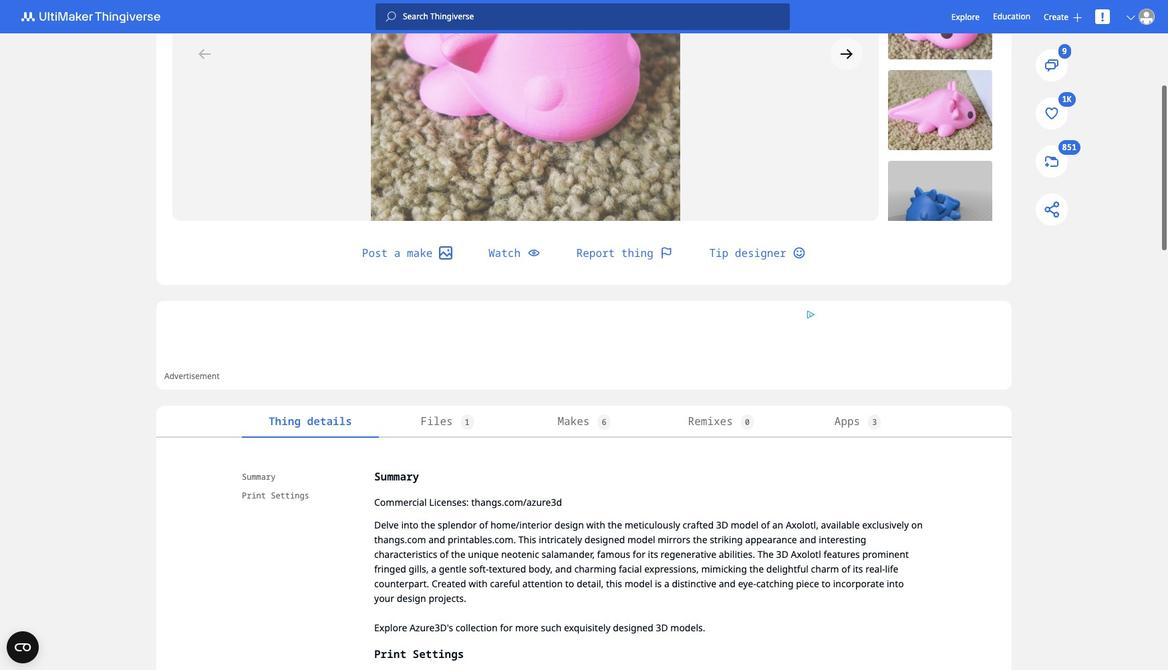 Task type: locate. For each thing, give the bounding box(es) containing it.
for inside delve into the splendor of home/interior design with the meticulously crafted 3d model of an axolotl, available exclusively on thangs.com and printables.com. this intricately designed model mirrors the striking appearance and interesting characteristics of the unique neotenic salamander, famous for its regenerative abilities. the 3d axolotl features prominent fringed gills, a gentle soft-textured body, and charming facial expressions, mimicking the delightful charm of its real-life counterpart. created with careful attention to detail, this model is a distinctive and eye-catching piece to incorporate into your design projects.
[[633, 537, 645, 550]]

summary button
[[242, 459, 342, 474]]

thing
[[621, 235, 653, 249]]

for up "facial"
[[633, 537, 645, 550]]

model down meticulously
[[627, 523, 655, 535]]

eye-
[[738, 567, 756, 579]]

attention
[[522, 567, 563, 579]]

characteristics
[[374, 537, 437, 550]]

careful
[[490, 567, 520, 579]]

home/interior
[[490, 508, 552, 521]]

explore button
[[951, 11, 980, 22]]

intricately
[[539, 523, 582, 535]]

explore left the education link
[[951, 11, 980, 22]]

Search Thingiverse text field
[[396, 11, 790, 22]]

and down 'salamander,'
[[555, 552, 572, 565]]

print settings button
[[242, 478, 342, 492]]

charming
[[574, 552, 616, 565]]

to down charm
[[822, 567, 831, 579]]

the
[[421, 508, 435, 521], [608, 508, 622, 521], [693, 523, 707, 535], [451, 537, 465, 550], [749, 552, 764, 565]]

0 vertical spatial design
[[554, 508, 584, 521]]

summary up "print settings" button
[[242, 460, 276, 472]]

1 horizontal spatial its
[[853, 552, 863, 565]]

and down splendor
[[428, 523, 445, 535]]

1 horizontal spatial print settings
[[374, 636, 464, 651]]

of down features
[[841, 552, 850, 565]]

a right post
[[394, 235, 401, 249]]

printables.com.
[[448, 523, 516, 535]]

appearance
[[745, 523, 797, 535]]

design up intricately
[[554, 508, 584, 521]]

create button
[[1044, 11, 1082, 22]]

distinctive
[[672, 567, 716, 579]]

models.
[[670, 611, 705, 623]]

with up famous
[[586, 508, 605, 521]]

0 vertical spatial 3d
[[716, 508, 728, 521]]

0 horizontal spatial explore
[[374, 611, 407, 623]]

axolotl
[[791, 537, 821, 550]]

0 vertical spatial a
[[394, 235, 401, 249]]

1 vertical spatial thumbnail representing an image or video in the carousel image
[[888, 59, 992, 139]]

expressions,
[[644, 552, 699, 565]]

print settings
[[242, 479, 309, 490], [374, 636, 464, 651]]

0 horizontal spatial settings
[[271, 479, 309, 490]]

1 horizontal spatial to
[[822, 567, 831, 579]]

print settings down azure3d's
[[374, 636, 464, 651]]

report thing
[[576, 235, 653, 249]]

print down your
[[374, 636, 406, 651]]

0 horizontal spatial to
[[565, 567, 574, 579]]

1 horizontal spatial print
[[374, 636, 406, 651]]

the up famous
[[608, 508, 622, 521]]

1 vertical spatial design
[[397, 581, 426, 594]]

3d left models.
[[656, 611, 668, 623]]

print down summary 'button'
[[242, 479, 266, 490]]

education
[[993, 11, 1030, 22]]

summary inside 'button'
[[242, 460, 276, 472]]

delve
[[374, 508, 399, 521]]

print settings down summary 'button'
[[242, 479, 309, 490]]

1 horizontal spatial 3d
[[716, 508, 728, 521]]

0 horizontal spatial print settings
[[242, 479, 309, 490]]

striking
[[710, 523, 743, 535]]

! link
[[1095, 9, 1110, 25]]

to
[[565, 567, 574, 579], [822, 567, 831, 579]]

for left "more"
[[500, 611, 513, 623]]

designed up famous
[[585, 523, 625, 535]]

0 vertical spatial thumbnail representing an image or video in the carousel image
[[888, 0, 992, 48]]

0 vertical spatial into
[[401, 508, 418, 521]]

tip
[[709, 235, 728, 249]]

2 vertical spatial a
[[664, 567, 669, 579]]

1 vertical spatial print settings
[[374, 636, 464, 651]]

textured
[[489, 552, 526, 565]]

print
[[242, 479, 266, 490], [374, 636, 406, 651]]

1 thumbnail representing an image or video in the carousel image from the top
[[888, 0, 992, 48]]

1 horizontal spatial explore
[[951, 11, 980, 22]]

1 vertical spatial for
[[500, 611, 513, 623]]

0 horizontal spatial into
[[401, 508, 418, 521]]

2 vertical spatial thumbnail representing an image or video in the carousel image
[[888, 150, 992, 230]]

collection
[[456, 611, 498, 623]]

0 vertical spatial with
[[586, 508, 605, 521]]

explore
[[951, 11, 980, 22], [374, 611, 407, 623]]

a
[[394, 235, 401, 249], [431, 552, 436, 565], [664, 567, 669, 579]]

this
[[606, 567, 622, 579]]

with
[[586, 508, 605, 521], [469, 567, 487, 579]]

settings down azure3d's
[[413, 636, 464, 651]]

2 horizontal spatial 3d
[[776, 537, 788, 550]]

thangs.com/azure3d
[[471, 485, 562, 498]]

makerbot logo image
[[13, 9, 176, 25]]

mirrors
[[658, 523, 690, 535]]

commercial licenses: thangs.com/azure3d
[[374, 485, 562, 498]]

a right gills,
[[431, 552, 436, 565]]

design
[[554, 508, 584, 521], [397, 581, 426, 594]]

0 vertical spatial designed
[[585, 523, 625, 535]]

1 horizontal spatial with
[[586, 508, 605, 521]]

0 horizontal spatial print
[[242, 479, 266, 490]]

model up striking
[[731, 508, 759, 521]]

1
[[465, 406, 470, 417]]

education link
[[993, 9, 1030, 24]]

post
[[362, 235, 388, 249]]

and up axolotl
[[799, 523, 816, 535]]

0 vertical spatial its
[[648, 537, 658, 550]]

0 horizontal spatial design
[[397, 581, 426, 594]]

0 horizontal spatial summary
[[242, 460, 276, 472]]

your
[[374, 581, 394, 594]]

meticulously
[[625, 508, 680, 521]]

model down "facial"
[[625, 567, 652, 579]]

design down the 'counterpart.'
[[397, 581, 426, 594]]

1 vertical spatial settings
[[413, 636, 464, 651]]

1 vertical spatial 3d
[[776, 537, 788, 550]]

1 vertical spatial into
[[887, 567, 904, 579]]

thing
[[269, 403, 301, 418]]

charm
[[811, 552, 839, 565]]

0 vertical spatial explore
[[951, 11, 980, 22]]

3d up delightful
[[776, 537, 788, 550]]

0 vertical spatial print settings
[[242, 479, 309, 490]]

settings
[[271, 479, 309, 490], [413, 636, 464, 651]]

into up thangs.com
[[401, 508, 418, 521]]

1 horizontal spatial for
[[633, 537, 645, 550]]

thumbnail representing an image or video in the carousel image
[[888, 0, 992, 48], [888, 59, 992, 139], [888, 150, 992, 230]]

0 horizontal spatial a
[[394, 235, 401, 249]]

1 horizontal spatial into
[[887, 567, 904, 579]]

mimicking
[[701, 552, 747, 565]]

splendor
[[438, 508, 477, 521]]

2 horizontal spatial a
[[664, 567, 669, 579]]

0 vertical spatial for
[[633, 537, 645, 550]]

designed inside delve into the splendor of home/interior design with the meticulously crafted 3d model of an axolotl, available exclusively on thangs.com and printables.com. this intricately designed model mirrors the striking appearance and interesting characteristics of the unique neotenic salamander, famous for its regenerative abilities. the 3d axolotl features prominent fringed gills, a gentle soft-textured body, and charming facial expressions, mimicking the delightful charm of its real-life counterpart. created with careful attention to detail, this model is a distinctive and eye-catching piece to incorporate into your design projects.
[[585, 523, 625, 535]]

of
[[479, 508, 488, 521], [761, 508, 770, 521], [440, 537, 449, 550], [841, 552, 850, 565]]

on
[[911, 508, 923, 521]]

for
[[633, 537, 645, 550], [500, 611, 513, 623]]

licenses:
[[429, 485, 469, 498]]

exclusively
[[862, 508, 909, 521]]

its
[[648, 537, 658, 550], [853, 552, 863, 565]]

0 horizontal spatial its
[[648, 537, 658, 550]]

summary up commercial
[[374, 458, 419, 473]]

0 horizontal spatial 3d
[[656, 611, 668, 623]]

0 horizontal spatial for
[[500, 611, 513, 623]]

1 vertical spatial explore
[[374, 611, 407, 623]]

designed right exquisitely
[[613, 611, 653, 623]]

1 vertical spatial designed
[[613, 611, 653, 623]]

!
[[1101, 9, 1104, 25]]

1 horizontal spatial a
[[431, 552, 436, 565]]

1 vertical spatial its
[[853, 552, 863, 565]]

body,
[[529, 552, 553, 565]]

explore for explore azure3d's collection for more such exquisitely designed 3d models.
[[374, 611, 407, 623]]

a right is
[[664, 567, 669, 579]]

to left detail,
[[565, 567, 574, 579]]

1 horizontal spatial design
[[554, 508, 584, 521]]

0 vertical spatial print
[[242, 479, 266, 490]]

settings down summary 'button'
[[271, 479, 309, 490]]

of left the an
[[761, 508, 770, 521]]

fringed
[[374, 552, 406, 565]]

post a make
[[362, 235, 433, 249]]

avatar image
[[1139, 9, 1155, 25]]

thangs.com
[[374, 523, 426, 535]]

1 vertical spatial with
[[469, 567, 487, 579]]

3d up striking
[[716, 508, 728, 521]]

1 to from the left
[[565, 567, 574, 579]]

0 vertical spatial settings
[[271, 479, 309, 490]]

with down soft-
[[469, 567, 487, 579]]

an
[[772, 508, 783, 521]]

is
[[655, 567, 662, 579]]

watch
[[488, 235, 521, 249]]

open widget image
[[7, 632, 39, 664]]

model
[[731, 508, 759, 521], [627, 523, 655, 535], [625, 567, 652, 579]]

2 vertical spatial 3d
[[656, 611, 668, 623]]

and
[[428, 523, 445, 535], [799, 523, 816, 535], [555, 552, 572, 565], [719, 567, 736, 579]]

its up 'expressions,'
[[648, 537, 658, 550]]

explore down your
[[374, 611, 407, 623]]

its up incorporate
[[853, 552, 863, 565]]

facial
[[619, 552, 642, 565]]

into down life
[[887, 567, 904, 579]]



Task type: vqa. For each thing, say whether or not it's contained in the screenshot.
2 to the left
no



Task type: describe. For each thing, give the bounding box(es) containing it.
6
[[602, 406, 606, 417]]

such
[[541, 611, 561, 623]]

abilities.
[[719, 537, 755, 550]]

the up gentle
[[451, 537, 465, 550]]

piece
[[796, 567, 819, 579]]

more
[[515, 611, 539, 623]]

1 horizontal spatial summary
[[374, 458, 419, 473]]

make
[[407, 235, 433, 249]]

delightful
[[766, 552, 808, 565]]

1 vertical spatial print
[[374, 636, 406, 651]]

1k
[[1062, 94, 1072, 105]]

851
[[1062, 142, 1077, 153]]

gentle
[[439, 552, 467, 565]]

tip designer button
[[693, 226, 822, 258]]

and down mimicking
[[719, 567, 736, 579]]

1 vertical spatial a
[[431, 552, 436, 565]]

neotenic
[[501, 537, 539, 550]]

search control image
[[385, 11, 396, 22]]

designer
[[735, 235, 786, 249]]

9
[[1062, 46, 1067, 57]]

post a make link
[[346, 226, 468, 258]]

files
[[421, 403, 453, 418]]

the left splendor
[[421, 508, 435, 521]]

1 horizontal spatial settings
[[413, 636, 464, 651]]

makes
[[558, 403, 590, 418]]

soft-
[[469, 552, 489, 565]]

2 vertical spatial model
[[625, 567, 652, 579]]

3 thumbnail representing an image or video in the carousel image from the top
[[888, 150, 992, 230]]

1 vertical spatial model
[[627, 523, 655, 535]]

2 thumbnail representing an image or video in the carousel image from the top
[[888, 59, 992, 139]]

explore azure3d's collection for more such exquisitely designed 3d models.
[[374, 611, 705, 623]]

incorporate
[[833, 567, 884, 579]]

life
[[885, 552, 898, 565]]

of up 'printables.com.'
[[479, 508, 488, 521]]

details
[[307, 403, 352, 418]]

advertisement
[[164, 359, 220, 371]]

tip designer
[[709, 235, 786, 249]]

0 horizontal spatial with
[[469, 567, 487, 579]]

print settings inside button
[[242, 479, 309, 490]]

gills,
[[409, 552, 429, 565]]

2 to from the left
[[822, 567, 831, 579]]

commercial
[[374, 485, 427, 498]]

apps
[[834, 403, 860, 418]]

projects.
[[429, 581, 466, 594]]

report
[[576, 235, 615, 249]]

0 vertical spatial model
[[731, 508, 759, 521]]

thing details button
[[242, 395, 379, 427]]

prominent
[[862, 537, 909, 550]]

report thing link
[[560, 226, 689, 258]]

counterpart.
[[374, 567, 429, 579]]

explore for explore button
[[951, 11, 980, 22]]

carousel image representing the 3d design. either an user-provided picture or a 3d render. image
[[172, 0, 879, 210]]

crafted
[[683, 508, 714, 521]]

famous
[[597, 537, 630, 550]]

watch button
[[472, 226, 556, 258]]

settings inside button
[[271, 479, 309, 490]]

detail,
[[577, 567, 604, 579]]

real-
[[865, 552, 885, 565]]

the down crafted
[[693, 523, 707, 535]]

0
[[745, 406, 750, 417]]

exquisitely
[[564, 611, 610, 623]]

created
[[432, 567, 466, 579]]

axolotl,
[[786, 508, 819, 521]]

3
[[872, 406, 877, 417]]

delve into the splendor of home/interior design with the meticulously crafted 3d model of an axolotl, available exclusively on thangs.com and printables.com. this intricately designed model mirrors the striking appearance and interesting characteristics of the unique neotenic salamander, famous for its regenerative abilities. the 3d axolotl features prominent fringed gills, a gentle soft-textured body, and charming facial expressions, mimicking the delightful charm of its real-life counterpart. created with careful attention to detail, this model is a distinctive and eye-catching piece to incorporate into your design projects.
[[374, 508, 925, 594]]

remixes
[[688, 403, 733, 418]]

salamander,
[[542, 537, 595, 550]]

features
[[823, 537, 860, 550]]

create
[[1044, 11, 1068, 22]]

regenerative
[[661, 537, 716, 550]]

of up gentle
[[440, 537, 449, 550]]

plusicon image
[[1073, 13, 1082, 22]]

the down the
[[749, 552, 764, 565]]

available
[[821, 508, 860, 521]]

advertisement element
[[341, 298, 827, 358]]

azure3d's
[[410, 611, 453, 623]]

print inside button
[[242, 479, 266, 490]]

catching
[[756, 567, 793, 579]]

thing details
[[269, 403, 352, 418]]

the
[[757, 537, 774, 550]]



